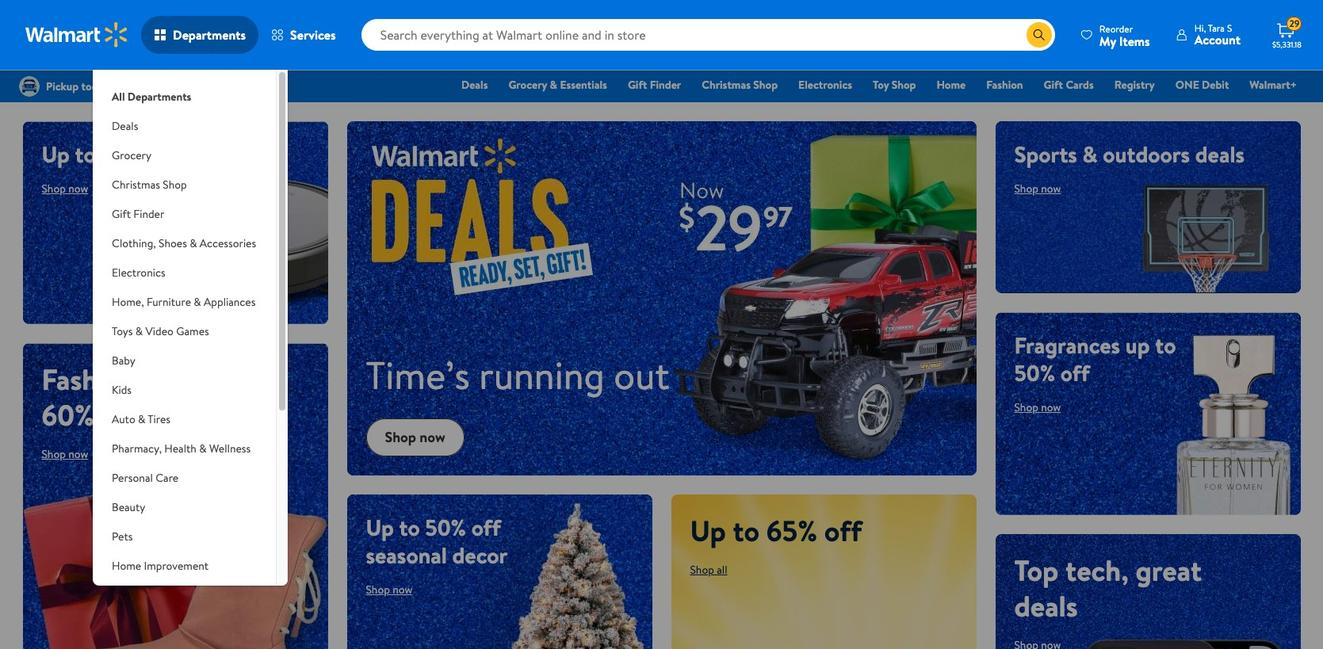 Task type: locate. For each thing, give the bounding box(es) containing it.
christmas shop
[[702, 77, 778, 93], [112, 177, 187, 193]]

0 horizontal spatial gift finder
[[112, 206, 164, 222]]

1 vertical spatial christmas shop
[[112, 177, 187, 193]]

sports & outdoors deals
[[1015, 139, 1245, 170]]

grocery
[[509, 77, 547, 93], [112, 148, 151, 163]]

1 horizontal spatial 50%
[[1015, 357, 1056, 388]]

& right health
[[199, 441, 207, 457]]

one
[[1176, 77, 1200, 93]]

electronics
[[799, 77, 853, 93], [112, 265, 165, 281]]

grocery inside 'dropdown button'
[[112, 148, 151, 163]]

furniture
[[147, 294, 191, 310]]

toys & video games button
[[93, 317, 276, 347]]

christmas shop inside dropdown button
[[112, 177, 187, 193]]

30%
[[101, 139, 141, 170]]

to
[[75, 139, 96, 170], [1156, 330, 1177, 361], [246, 360, 272, 400], [733, 511, 760, 551], [399, 512, 420, 543]]

now
[[68, 181, 88, 197], [1042, 181, 1062, 197], [1042, 399, 1062, 415], [420, 428, 446, 447], [68, 447, 88, 462], [393, 582, 413, 598]]

0 vertical spatial home
[[937, 77, 966, 93]]

shop now link for sports & outdoors deals
[[1015, 181, 1062, 197]]

29
[[1290, 17, 1300, 30]]

1 vertical spatial 50%
[[425, 512, 466, 543]]

now down the sports
[[1042, 181, 1062, 197]]

home up patio
[[112, 558, 141, 574]]

gift
[[628, 77, 648, 93], [1044, 77, 1064, 93], [112, 206, 131, 222]]

1 horizontal spatial finder
[[650, 77, 682, 93]]

christmas shop down the walmart site-wide "search field"
[[702, 77, 778, 93]]

pharmacy, health & wellness button
[[93, 435, 276, 464]]

walmart image
[[25, 22, 129, 48]]

fashion inside fashion gifts up to 60% off
[[42, 360, 136, 400]]

Walmart Site-Wide search field
[[361, 19, 1056, 51]]

electronics down "clothing,"
[[112, 265, 165, 281]]

auto & tires
[[112, 412, 171, 428]]

christmas shop button
[[93, 171, 276, 200]]

0 horizontal spatial christmas shop
[[112, 177, 187, 193]]

deals inside the top tech, great deals
[[1015, 587, 1079, 626]]

gift up "clothing,"
[[112, 206, 131, 222]]

account
[[1195, 31, 1241, 48]]

christmas down up to 30% off home
[[112, 177, 160, 193]]

electronics left toy on the top right of the page
[[799, 77, 853, 93]]

shop all link
[[691, 562, 728, 578]]

0 horizontal spatial deals
[[112, 118, 138, 134]]

0 vertical spatial departments
[[173, 26, 246, 44]]

seasonal
[[366, 540, 447, 571]]

1 horizontal spatial fashion
[[987, 77, 1024, 93]]

0 horizontal spatial fashion
[[42, 360, 136, 400]]

gift finder up "clothing,"
[[112, 206, 164, 222]]

top
[[1015, 551, 1059, 591]]

shop for up to 50% off seasonal decor
[[366, 582, 390, 598]]

1 horizontal spatial christmas shop
[[702, 77, 778, 93]]

1 horizontal spatial up
[[1126, 330, 1151, 361]]

video
[[146, 324, 174, 340]]

1 horizontal spatial gift
[[628, 77, 648, 93]]

gifts
[[143, 360, 201, 400]]

kids button
[[93, 376, 276, 405]]

1 horizontal spatial grocery
[[509, 77, 547, 93]]

shop now for time's running out
[[385, 428, 446, 447]]

electronics button
[[93, 259, 276, 288]]

deals button
[[93, 112, 276, 141]]

deals inside dropdown button
[[112, 118, 138, 134]]

all
[[717, 562, 728, 578]]

now down seasonal
[[393, 582, 413, 598]]

outdoors
[[1104, 139, 1191, 170]]

gift left cards
[[1044, 77, 1064, 93]]

shop now link
[[42, 181, 88, 197], [1015, 181, 1062, 197], [1015, 399, 1062, 415], [366, 419, 465, 457], [42, 447, 88, 462], [366, 582, 413, 598]]

care
[[156, 470, 179, 486]]

50%
[[1015, 357, 1056, 388], [425, 512, 466, 543]]

now for up to 50% off seasonal decor
[[393, 582, 413, 598]]

now down up to 30% off home
[[68, 181, 88, 197]]

0 vertical spatial deals
[[1196, 139, 1245, 170]]

search icon image
[[1033, 29, 1046, 41]]

home
[[937, 77, 966, 93], [112, 558, 141, 574]]

1 horizontal spatial electronics
[[799, 77, 853, 93]]

1 vertical spatial home
[[112, 558, 141, 574]]

home for home improvement
[[112, 558, 141, 574]]

finder down search "search field"
[[650, 77, 682, 93]]

up right fragrances
[[1126, 330, 1151, 361]]

finder up "clothing,"
[[134, 206, 164, 222]]

0 vertical spatial fashion
[[987, 77, 1024, 93]]

toy shop link
[[866, 76, 924, 94]]

0 vertical spatial deals
[[462, 77, 488, 93]]

electronics for 'electronics' dropdown button
[[112, 265, 165, 281]]

grocery down all
[[112, 148, 151, 163]]

0 horizontal spatial electronics
[[112, 265, 165, 281]]

fashion link
[[980, 76, 1031, 94]]

up inside "up to 50% off seasonal decor"
[[366, 512, 394, 543]]

finder inside dropdown button
[[134, 206, 164, 222]]

1 vertical spatial fashion
[[42, 360, 136, 400]]

home improvement
[[112, 558, 209, 574]]

up
[[1126, 330, 1151, 361], [208, 360, 239, 400]]

0 vertical spatial christmas shop
[[702, 77, 778, 93]]

home inside dropdown button
[[112, 558, 141, 574]]

0 horizontal spatial deals
[[1015, 587, 1079, 626]]

1 vertical spatial departments
[[128, 89, 191, 105]]

1 horizontal spatial deals
[[1196, 139, 1245, 170]]

0 horizontal spatial finder
[[134, 206, 164, 222]]

up right gifts
[[208, 360, 239, 400]]

christmas for 'christmas shop' dropdown button
[[112, 177, 160, 193]]

departments up 'deals' dropdown button
[[128, 89, 191, 105]]

& inside "dropdown button"
[[135, 324, 143, 340]]

patio & garden button
[[93, 581, 276, 611]]

gift inside dropdown button
[[112, 206, 131, 222]]

1 vertical spatial electronics
[[112, 265, 165, 281]]

fashion up auto
[[42, 360, 136, 400]]

departments inside dropdown button
[[173, 26, 246, 44]]

now down time's
[[420, 428, 446, 447]]

0 horizontal spatial gift
[[112, 206, 131, 222]]

christmas shop down up to 30% off home
[[112, 177, 187, 193]]

baby button
[[93, 347, 276, 376]]

0 vertical spatial finder
[[650, 77, 682, 93]]

shop now link for fragrances up to 50% off
[[1015, 399, 1062, 415]]

1 vertical spatial deals
[[112, 118, 138, 134]]

gift right the "essentials"
[[628, 77, 648, 93]]

sports
[[1015, 139, 1078, 170]]

0 vertical spatial grocery
[[509, 77, 547, 93]]

walmart+ link
[[1243, 76, 1305, 94]]

grocery right deals link at the left top of the page
[[509, 77, 547, 93]]

gift finder
[[628, 77, 682, 93], [112, 206, 164, 222]]

1 vertical spatial deals
[[1015, 587, 1079, 626]]

0 horizontal spatial up
[[208, 360, 239, 400]]

fashion gifts up to 60% off
[[42, 360, 272, 435]]

improvement
[[144, 558, 209, 574]]

christmas down the walmart site-wide "search field"
[[702, 77, 751, 93]]

0 horizontal spatial christmas
[[112, 177, 160, 193]]

gift finder inside dropdown button
[[112, 206, 164, 222]]

Search search field
[[361, 19, 1056, 51]]

1 horizontal spatial deals
[[462, 77, 488, 93]]

time's
[[366, 349, 470, 402]]

off inside fashion gifts up to 60% off
[[101, 396, 139, 435]]

0 horizontal spatial up
[[42, 139, 70, 170]]

1 vertical spatial finder
[[134, 206, 164, 222]]

1 horizontal spatial christmas
[[702, 77, 751, 93]]

shop for fragrances up to 50% off
[[1015, 399, 1039, 415]]

departments button
[[141, 16, 259, 54]]

0 vertical spatial 50%
[[1015, 357, 1056, 388]]

up to 50% off seasonal decor
[[366, 512, 508, 571]]

up for up to 65% off
[[691, 511, 727, 551]]

shop for time's running out
[[385, 428, 416, 447]]

1 vertical spatial gift finder
[[112, 206, 164, 222]]

now down 60%
[[68, 447, 88, 462]]

health
[[164, 441, 197, 457]]

0 vertical spatial gift finder
[[628, 77, 682, 93]]

departments up all departments link
[[173, 26, 246, 44]]

up inside fashion gifts up to 60% off
[[208, 360, 239, 400]]

beauty
[[112, 500, 145, 516]]

pets button
[[93, 523, 276, 552]]

2 horizontal spatial gift
[[1044, 77, 1064, 93]]

& left the "essentials"
[[550, 77, 558, 93]]

christmas inside christmas shop link
[[702, 77, 751, 93]]

fashion down clear search field text icon
[[987, 77, 1024, 93]]

&
[[550, 77, 558, 93], [1083, 139, 1098, 170], [190, 236, 197, 251], [194, 294, 201, 310], [135, 324, 143, 340], [138, 412, 145, 428], [199, 441, 207, 457], [139, 588, 147, 604]]

off inside "up to 50% off seasonal decor"
[[472, 512, 501, 543]]

to inside fragrances up to 50% off
[[1156, 330, 1177, 361]]

1 horizontal spatial up
[[366, 512, 394, 543]]

gift for gift finder dropdown button
[[112, 206, 131, 222]]

1 vertical spatial christmas
[[112, 177, 160, 193]]

0 vertical spatial electronics
[[799, 77, 853, 93]]

0 horizontal spatial 50%
[[425, 512, 466, 543]]

home left fashion link
[[937, 77, 966, 93]]

toys
[[112, 324, 133, 340]]

shop for up to 65% off
[[691, 562, 715, 578]]

to inside "up to 50% off seasonal decor"
[[399, 512, 420, 543]]

home, furniture & appliances
[[112, 294, 256, 310]]

home improvement button
[[93, 552, 276, 581]]

1 horizontal spatial home
[[937, 77, 966, 93]]

electronics inside dropdown button
[[112, 265, 165, 281]]

finder for gift finder link
[[650, 77, 682, 93]]

finder
[[650, 77, 682, 93], [134, 206, 164, 222]]

0 horizontal spatial home
[[112, 558, 141, 574]]

0 horizontal spatial grocery
[[112, 148, 151, 163]]

services button
[[259, 16, 349, 54]]

deals for deals link at the left top of the page
[[462, 77, 488, 93]]

now for fragrances up to 50% off
[[1042, 399, 1062, 415]]

up for up to 30% off home
[[42, 139, 70, 170]]

1 horizontal spatial gift finder
[[628, 77, 682, 93]]

shop now link for time's running out
[[366, 419, 465, 457]]

clothing, shoes & accessories button
[[93, 229, 276, 259]]

christmas inside 'christmas shop' dropdown button
[[112, 177, 160, 193]]

running
[[479, 349, 605, 402]]

gift finder right the "essentials"
[[628, 77, 682, 93]]

1 vertical spatial grocery
[[112, 148, 151, 163]]

now down fragrances
[[1042, 399, 1062, 415]]

great
[[1136, 551, 1203, 591]]

now for fashion gifts up to 60% off
[[68, 447, 88, 462]]

2 horizontal spatial up
[[691, 511, 727, 551]]

auto
[[112, 412, 135, 428]]

christmas
[[702, 77, 751, 93], [112, 177, 160, 193]]

home for home
[[937, 77, 966, 93]]

all departments link
[[93, 70, 276, 112]]

one debit
[[1176, 77, 1230, 93]]

grocery for grocery
[[112, 148, 151, 163]]

toy
[[873, 77, 889, 93]]

0 vertical spatial christmas
[[702, 77, 751, 93]]

& right toys
[[135, 324, 143, 340]]



Task type: describe. For each thing, give the bounding box(es) containing it.
50% inside "up to 50% off seasonal decor"
[[425, 512, 466, 543]]

tech,
[[1066, 551, 1129, 591]]

baby
[[112, 353, 135, 369]]

finder for gift finder dropdown button
[[134, 206, 164, 222]]

off inside fragrances up to 50% off
[[1061, 357, 1091, 388]]

shop now link for up to 30% off home
[[42, 181, 88, 197]]

christmas shop for 'christmas shop' dropdown button
[[112, 177, 187, 193]]

clear search field text image
[[1008, 28, 1021, 41]]

patio & garden
[[112, 588, 185, 604]]

now for up to 30% off home
[[68, 181, 88, 197]]

appliances
[[204, 294, 256, 310]]

gift for gift cards link
[[1044, 77, 1064, 93]]

deals for sports & outdoors deals
[[1196, 139, 1245, 170]]

& right patio
[[139, 588, 147, 604]]

toys & video games
[[112, 324, 209, 340]]

deals for top tech, great deals
[[1015, 587, 1079, 626]]

personal care button
[[93, 464, 276, 493]]

time's running out
[[366, 349, 670, 402]]

fashion for fashion gifts up to 60% off
[[42, 360, 136, 400]]

shop for up to 30% off home
[[42, 181, 66, 197]]

deals for 'deals' dropdown button
[[112, 118, 138, 134]]

up to 30% off home
[[42, 139, 236, 170]]

shop inside dropdown button
[[163, 177, 187, 193]]

50% inside fragrances up to 50% off
[[1015, 357, 1056, 388]]

home
[[182, 139, 236, 170]]

fragrances
[[1015, 330, 1121, 361]]

electronics link
[[792, 76, 860, 94]]

shop now for up to 50% off seasonal decor
[[366, 582, 413, 598]]

walmart+
[[1250, 77, 1298, 93]]

cards
[[1066, 77, 1094, 93]]

tara
[[1209, 21, 1226, 35]]

65%
[[767, 511, 818, 551]]

off for up to 30% off home
[[147, 139, 176, 170]]

grocery button
[[93, 141, 276, 171]]

clothing,
[[112, 236, 156, 251]]

games
[[176, 324, 209, 340]]

off for up to 50% off seasonal decor
[[472, 512, 501, 543]]

gift finder for gift finder link
[[628, 77, 682, 93]]

all
[[112, 89, 125, 105]]

shop now for fragrances up to 50% off
[[1015, 399, 1062, 415]]

decor
[[453, 540, 508, 571]]

out
[[614, 349, 670, 402]]

debit
[[1203, 77, 1230, 93]]

to for up to 30% off home
[[75, 139, 96, 170]]

christmas shop for christmas shop link
[[702, 77, 778, 93]]

electronics for electronics link
[[799, 77, 853, 93]]

shop now for sports & outdoors deals
[[1015, 181, 1062, 197]]

shop now link for fashion gifts up to 60% off
[[42, 447, 88, 462]]

shop all
[[691, 562, 728, 578]]

now for sports & outdoors deals
[[1042, 181, 1062, 197]]

now for time's running out
[[420, 428, 446, 447]]

wellness
[[209, 441, 251, 457]]

up to 65% off
[[691, 511, 863, 551]]

hi,
[[1195, 21, 1207, 35]]

patio
[[112, 588, 137, 604]]

$5,331.18
[[1273, 39, 1302, 50]]

to for up to 65% off
[[733, 511, 760, 551]]

all departments
[[112, 89, 191, 105]]

christmas for christmas shop link
[[702, 77, 751, 93]]

up inside fragrances up to 50% off
[[1126, 330, 1151, 361]]

shop now for up to 30% off home
[[42, 181, 88, 197]]

reorder
[[1100, 22, 1134, 35]]

pets
[[112, 529, 133, 545]]

shop now link for up to 50% off seasonal decor
[[366, 582, 413, 598]]

shoes
[[159, 236, 187, 251]]

essentials
[[560, 77, 608, 93]]

& right furniture on the top left
[[194, 294, 201, 310]]

beauty button
[[93, 493, 276, 523]]

& right the shoes
[[190, 236, 197, 251]]

gift finder link
[[621, 76, 689, 94]]

grocery & essentials link
[[502, 76, 615, 94]]

deals link
[[455, 76, 495, 94]]

personal
[[112, 470, 153, 486]]

off for up to 65% off
[[825, 511, 863, 551]]

60%
[[42, 396, 94, 435]]

pharmacy, health & wellness
[[112, 441, 251, 457]]

registry link
[[1108, 76, 1163, 94]]

grocery for grocery & essentials
[[509, 77, 547, 93]]

kids
[[112, 382, 132, 398]]

home, furniture & appliances button
[[93, 288, 276, 317]]

fashion for fashion
[[987, 77, 1024, 93]]

to for up to 50% off seasonal decor
[[399, 512, 420, 543]]

services
[[290, 26, 336, 44]]

& right the sports
[[1083, 139, 1098, 170]]

& left tires
[[138, 412, 145, 428]]

gift cards
[[1044, 77, 1094, 93]]

gift for gift finder link
[[628, 77, 648, 93]]

home link
[[930, 76, 973, 94]]

shop now for fashion gifts up to 60% off
[[42, 447, 88, 462]]

grocery & essentials
[[509, 77, 608, 93]]

to inside fashion gifts up to 60% off
[[246, 360, 272, 400]]

shop for fashion gifts up to 60% off
[[42, 447, 66, 462]]

reorder my items
[[1100, 22, 1151, 50]]

accessories
[[200, 236, 256, 251]]

gift finder for gift finder dropdown button
[[112, 206, 164, 222]]

garden
[[149, 588, 185, 604]]

gift cards link
[[1037, 76, 1102, 94]]

hi, tara s account
[[1195, 21, 1241, 48]]

toy shop
[[873, 77, 917, 93]]

top tech, great deals
[[1015, 551, 1203, 626]]

shop for sports & outdoors deals
[[1015, 181, 1039, 197]]

items
[[1120, 32, 1151, 50]]

pharmacy,
[[112, 441, 162, 457]]

auto & tires button
[[93, 405, 276, 435]]

s
[[1228, 21, 1233, 35]]

fragrances up to 50% off
[[1015, 330, 1177, 388]]

up for up to 50% off seasonal decor
[[366, 512, 394, 543]]

one debit link
[[1169, 76, 1237, 94]]

christmas shop link
[[695, 76, 785, 94]]



Task type: vqa. For each thing, say whether or not it's contained in the screenshot.
"Gift Finder" within Gift Finder "link"
yes



